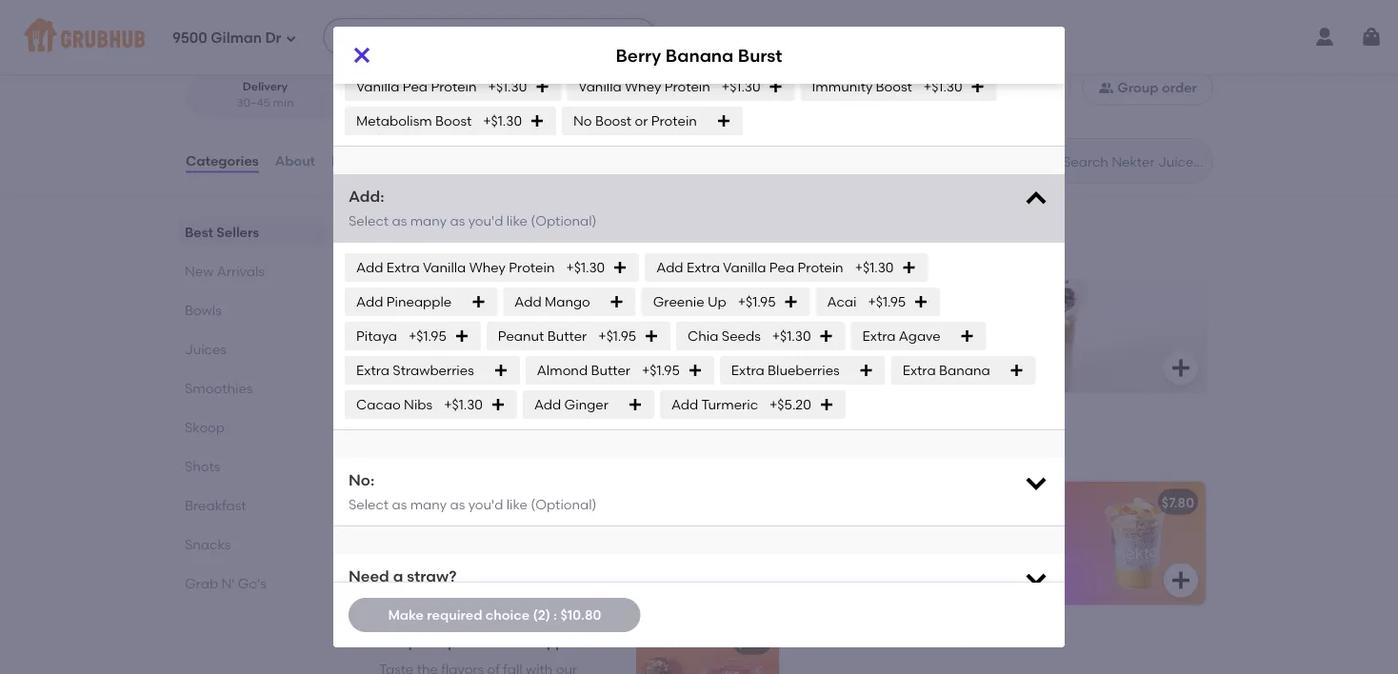 Task type: locate. For each thing, give the bounding box(es) containing it.
sellers up new arrivals tab
[[216, 224, 259, 240]]

vanilla
[[356, 79, 399, 95], [578, 79, 622, 95], [423, 260, 466, 276], [723, 260, 766, 276]]

+ right blueberries
[[849, 353, 857, 369]]

$7.75
[[737, 634, 768, 650]]

1 min from the left
[[273, 96, 294, 110]]

1 horizontal spatial $10.80
[[560, 607, 601, 623]]

svg image
[[1360, 26, 1383, 49], [350, 44, 373, 67], [535, 80, 550, 95], [970, 80, 985, 95], [975, 80, 990, 96], [530, 114, 545, 129], [716, 114, 731, 129], [1023, 186, 1050, 213], [613, 260, 628, 276], [901, 260, 917, 276], [471, 295, 486, 310], [609, 295, 625, 310], [783, 295, 799, 310], [914, 295, 929, 310], [960, 329, 975, 344], [859, 363, 874, 379], [490, 398, 506, 413], [819, 398, 834, 413], [1023, 470, 1050, 497], [1023, 566, 1050, 593], [743, 569, 766, 592]]

best
[[364, 219, 408, 243], [185, 224, 213, 240]]

0 horizontal spatial new
[[185, 263, 214, 279]]

or
[[635, 113, 648, 130]]

add up greenie
[[656, 260, 683, 276]]

(optional) up mango
[[531, 213, 597, 229]]

best sellers tab
[[185, 222, 318, 242]]

you'd for add:
[[468, 213, 503, 229]]

0 horizontal spatial whey
[[469, 260, 506, 276]]

$10.80
[[382, 353, 423, 369], [560, 607, 601, 623]]

1 many from the top
[[410, 213, 447, 229]]

1 horizontal spatial arrivals
[[414, 437, 492, 461]]

1 horizontal spatial pea
[[769, 260, 794, 276]]

you'd inside no: select as many as you'd like (optional)
[[468, 497, 503, 513]]

+$1.30 up acai
[[855, 260, 894, 276]]

2 you'd from the top
[[468, 497, 503, 513]]

1 vertical spatial like
[[506, 497, 528, 513]]

1 horizontal spatial dr
[[328, 2, 343, 18]]

1 select from the top
[[349, 32, 389, 48]]

+$1.30 for vanilla pea protein
[[488, 79, 527, 95]]

+$1.95 for acai
[[868, 294, 906, 310]]

1 horizontal spatial new
[[364, 437, 409, 461]]

0 horizontal spatial burst
[[474, 330, 508, 346]]

0 horizontal spatial boost
[[435, 113, 472, 130]]

smoothies
[[185, 380, 253, 396]]

2 select from the top
[[349, 213, 389, 229]]

add
[[356, 260, 383, 276], [656, 260, 683, 276], [356, 294, 383, 310], [515, 294, 542, 310], [534, 397, 561, 413], [671, 397, 698, 413]]

best inside best sellers most ordered on grubhub
[[364, 219, 408, 243]]

2 (optional) from the top
[[531, 497, 597, 513]]

agave
[[899, 328, 941, 345]]

option group
[[185, 71, 511, 119]]

0 vertical spatial select
[[349, 32, 389, 48]]

jolla
[[293, 2, 325, 18]]

arrivals up no: select as many as you'd like (optional)
[[414, 437, 492, 461]]

+$1.30 for vanilla whey protein
[[722, 79, 761, 95]]

min down delivery
[[273, 96, 294, 110]]

Search Nekter Juice Bar search field
[[1061, 152, 1207, 171]]

1 horizontal spatial butter
[[591, 363, 631, 379]]

1 horizontal spatial best
[[364, 219, 408, 243]]

new arrivals down nibs
[[364, 437, 492, 461]]

94
[[559, 30, 575, 46]]

la
[[274, 2, 290, 18]]

+$1.95 down add extra vanilla pea protein
[[738, 294, 776, 310]]

2 + from the left
[[849, 353, 857, 369]]

1 horizontal spatial min
[[461, 96, 481, 110]]

1 (optional) from the top
[[531, 213, 597, 229]]

+$1.30 down berry banana burst
[[722, 79, 761, 95]]

0 vertical spatial pumpkin
[[379, 494, 437, 510]]

protein up 10–20
[[431, 79, 477, 95]]

svg image inside schedule button
[[975, 80, 990, 96]]

+$1.30 right pickup
[[488, 79, 527, 95]]

+$1.95
[[738, 294, 776, 310], [868, 294, 906, 310], [409, 328, 446, 345], [598, 328, 636, 345], [642, 363, 680, 379]]

pumpkin down "make" at left
[[379, 634, 437, 650]]

extra left agave
[[862, 328, 896, 345]]

$10.80 right :
[[560, 607, 601, 623]]

0 vertical spatial like
[[506, 213, 528, 229]]

whey up or
[[625, 79, 661, 95]]

boost for no
[[595, 113, 632, 130]]

+$1.30
[[488, 79, 527, 95], [722, 79, 761, 95], [924, 79, 962, 95], [483, 113, 522, 130], [566, 260, 605, 276], [855, 260, 894, 276], [772, 328, 811, 345], [444, 397, 483, 413]]

banana up vanilla whey protein on the top
[[666, 45, 734, 66]]

0 horizontal spatial pea
[[403, 79, 428, 95]]

1 vertical spatial berry
[[382, 330, 416, 346]]

2 like from the top
[[506, 497, 528, 513]]

0 horizontal spatial +
[[423, 353, 431, 369]]

add extra vanilla pea protein
[[656, 260, 843, 276]]

select for no:
[[349, 497, 389, 513]]

sellers inside best sellers most ordered on grubhub
[[413, 219, 479, 243]]

vanilla pea protein
[[356, 79, 477, 95]]

boost down 10–20
[[435, 113, 472, 130]]

schedule button
[[959, 71, 1071, 105]]

protein up the $16.00
[[809, 330, 856, 346]]

extra down pitaya at the left of page
[[356, 363, 390, 379]]

pumpkin
[[379, 494, 437, 510], [379, 634, 437, 650]]

about button
[[274, 127, 316, 195]]

breakfast
[[185, 497, 246, 513]]

pumpkin left pie
[[379, 494, 437, 510]]

+$1.30 for metabolism boost
[[483, 113, 522, 130]]

protein power $16.00 +
[[809, 330, 900, 369]]

straw?
[[407, 567, 457, 586]]

0 horizontal spatial berry
[[382, 330, 416, 346]]

+
[[423, 353, 431, 369], [849, 353, 857, 369]]

best inside tab
[[185, 224, 213, 240]]

1 horizontal spatial sellers
[[413, 219, 479, 243]]

select left 1
[[349, 32, 389, 48]]

0.8
[[381, 96, 397, 110]]

add up pitaya at the left of page
[[356, 294, 383, 310]]

add left "turmeric"
[[671, 397, 698, 413]]

add for add mango
[[515, 294, 542, 310]]

0 vertical spatial many
[[410, 213, 447, 229]]

(optional) for no:
[[531, 497, 597, 513]]

1 vertical spatial $10.80
[[560, 607, 601, 623]]

boost for immunity
[[876, 79, 912, 95]]

sellers up on
[[413, 219, 479, 243]]

(optional) right smoothie
[[531, 497, 597, 513]]

like right pie
[[506, 497, 528, 513]]

like inside no: select as many as you'd like (optional)
[[506, 497, 528, 513]]

0 vertical spatial burst
[[738, 45, 782, 66]]

berry up the extra strawberries
[[382, 330, 416, 346]]

add for add pineapple
[[356, 294, 383, 310]]

add down "almond"
[[534, 397, 561, 413]]

10–20
[[427, 96, 458, 110]]

add: select as many as you'd like (optional)
[[349, 188, 597, 229]]

0 horizontal spatial arrivals
[[217, 263, 265, 279]]

1 like from the top
[[506, 213, 528, 229]]

power
[[859, 330, 900, 346]]

butter
[[547, 328, 587, 345], [591, 363, 631, 379]]

2 vertical spatial banana
[[939, 363, 990, 379]]

new up no: at left bottom
[[364, 437, 409, 461]]

berry banana burst $10.80 +
[[382, 330, 508, 369]]

protein down choice at bottom left
[[480, 634, 527, 650]]

add up peanut
[[515, 294, 542, 310]]

+$1.30 up mango
[[566, 260, 605, 276]]

0 horizontal spatial best
[[185, 224, 213, 240]]

many inside add: select as many as you'd like (optional)
[[410, 213, 447, 229]]

peanut butter
[[498, 328, 587, 345]]

0 horizontal spatial min
[[273, 96, 294, 110]]

no:
[[349, 471, 374, 490]]

0 vertical spatial new arrivals
[[185, 263, 265, 279]]

add up the add pineapple
[[356, 260, 383, 276]]

make required choice (2) : $10.80
[[388, 607, 601, 623]]

svg image
[[337, 30, 352, 45], [285, 33, 297, 44], [768, 80, 783, 95], [454, 329, 469, 344], [644, 329, 659, 344], [819, 329, 834, 344], [743, 357, 766, 379], [1170, 357, 1192, 379], [493, 363, 508, 379], [687, 363, 703, 379], [1009, 363, 1025, 379], [628, 398, 643, 413], [1170, 569, 1192, 592]]

select down no: at left bottom
[[349, 497, 389, 513]]

dr inside main navigation navigation
[[265, 30, 281, 47]]

as
[[392, 213, 407, 229], [450, 213, 465, 229], [392, 497, 407, 513], [450, 497, 465, 513]]

need a straw?
[[349, 567, 457, 586]]

search icon image
[[1032, 150, 1055, 172]]

svg image inside main navigation navigation
[[1360, 26, 1383, 49]]

banana up strawberries
[[420, 330, 471, 346]]

vanilla up up
[[723, 260, 766, 276]]

1 horizontal spatial new arrivals
[[364, 437, 492, 461]]

burst inside berry banana burst $10.80 +
[[474, 330, 508, 346]]

arrivals inside tab
[[217, 263, 265, 279]]

delivery
[[243, 79, 288, 93]]

banana inside berry banana burst $10.80 +
[[420, 330, 471, 346]]

0 vertical spatial banana
[[666, 45, 734, 66]]

pitaya
[[356, 328, 397, 345]]

best up new arrivals tab
[[185, 224, 213, 240]]

select inside add: select as many as you'd like (optional)
[[349, 213, 389, 229]]

0 horizontal spatial dr
[[265, 30, 281, 47]]

min
[[273, 96, 294, 110], [461, 96, 481, 110]]

add for add extra vanilla whey protein
[[356, 260, 383, 276]]

3 select from the top
[[349, 497, 389, 513]]

+$1.30 up extra blueberries
[[772, 328, 811, 345]]

+$1.95 for peanut butter
[[598, 328, 636, 345]]

+ up nibs
[[423, 353, 431, 369]]

extra up greenie up
[[687, 260, 720, 276]]

new up bowls
[[185, 263, 214, 279]]

1 vertical spatial select
[[349, 213, 389, 229]]

1 vertical spatial many
[[410, 497, 447, 513]]

1 vertical spatial whey
[[469, 260, 506, 276]]

reviews
[[332, 153, 385, 169]]

1 horizontal spatial whey
[[625, 79, 661, 95]]

sellers inside tab
[[216, 224, 259, 240]]

dr left ste
[[328, 2, 343, 18]]

+$1.95 up add turmeric
[[642, 363, 680, 379]]

banana down agave
[[939, 363, 990, 379]]

boost right the immunity
[[876, 79, 912, 95]]

grab n' go's tab
[[185, 573, 318, 593]]

pumpkin pie smoothie button
[[368, 481, 779, 605]]

0 horizontal spatial new arrivals
[[185, 263, 265, 279]]

arrivals up bowls tab
[[217, 263, 265, 279]]

select down add:
[[349, 213, 389, 229]]

1 vertical spatial new
[[364, 437, 409, 461]]

skoop tab
[[185, 417, 318, 437]]

villa
[[244, 2, 271, 18]]

(optional) inside no: select as many as you'd like (optional)
[[531, 497, 597, 513]]

nibs
[[404, 397, 433, 413]]

4.4
[[204, 30, 222, 46]]

extra for extra strawberries
[[356, 363, 390, 379]]

burst for berry banana burst $10.80 +
[[474, 330, 508, 346]]

0 horizontal spatial banana
[[420, 330, 471, 346]]

(optional) inside add: select as many as you'd like (optional)
[[531, 213, 597, 229]]

extra
[[386, 260, 420, 276], [687, 260, 720, 276], [862, 328, 896, 345], [356, 363, 390, 379], [731, 363, 765, 379], [903, 363, 936, 379]]

1 vertical spatial pea
[[769, 260, 794, 276]]

as up the straw?
[[450, 497, 465, 513]]

1 vertical spatial you'd
[[468, 497, 503, 513]]

1 horizontal spatial boost
[[595, 113, 632, 130]]

vanilla up pineapple
[[423, 260, 466, 276]]

butter down mango
[[547, 328, 587, 345]]

1 vertical spatial butter
[[591, 363, 631, 379]]

add ginger
[[534, 397, 608, 413]]

min inside "delivery 30–45 min"
[[273, 96, 294, 110]]

many up ordered
[[410, 213, 447, 229]]

1 vertical spatial banana
[[420, 330, 471, 346]]

like inside add: select as many as you'd like (optional)
[[506, 213, 528, 229]]

grubhub
[[472, 246, 530, 262]]

0 vertical spatial pea
[[403, 79, 428, 95]]

1 pumpkin from the top
[[379, 494, 437, 510]]

0 vertical spatial $10.80
[[382, 353, 423, 369]]

peanut
[[498, 328, 544, 345]]

arrivals
[[217, 263, 265, 279], [414, 437, 492, 461]]

2 horizontal spatial banana
[[939, 363, 990, 379]]

0 horizontal spatial butter
[[547, 328, 587, 345]]

whey
[[625, 79, 661, 95], [469, 260, 506, 276]]

no: select as many as you'd like (optional)
[[349, 471, 597, 513]]

butter up ginger
[[591, 363, 631, 379]]

+$1.95 for pitaya
[[409, 328, 446, 345]]

1 vertical spatial burst
[[474, 330, 508, 346]]

2 pumpkin from the top
[[379, 634, 437, 650]]

butter for peanut butter
[[547, 328, 587, 345]]

mango
[[545, 294, 590, 310]]

add for add extra vanilla pea protein
[[656, 260, 683, 276]]

0 vertical spatial berry
[[616, 45, 661, 66]]

$10.80 down pitaya at the left of page
[[382, 353, 423, 369]]

+$1.95 up power
[[868, 294, 906, 310]]

+$1.95 up almond butter
[[598, 328, 636, 345]]

0 vertical spatial arrivals
[[217, 263, 265, 279]]

select 1 - 5 (required)
[[349, 32, 488, 48]]

protein right or
[[651, 113, 697, 130]]

best for best sellers
[[185, 224, 213, 240]]

protein up the 'add mango'
[[509, 260, 555, 276]]

9500 gilman dr
[[172, 30, 281, 47]]

protein
[[431, 79, 477, 95], [664, 79, 710, 95], [651, 113, 697, 130], [509, 260, 555, 276], [798, 260, 843, 276], [809, 330, 856, 346], [480, 634, 527, 650]]

1 vertical spatial arrivals
[[414, 437, 492, 461]]

seeds
[[722, 328, 761, 345]]

+$1.30 left no
[[483, 113, 522, 130]]

0 horizontal spatial sellers
[[216, 224, 259, 240]]

+$1.30 right nibs
[[444, 397, 483, 413]]

schedule
[[994, 80, 1055, 96]]

9500
[[172, 30, 207, 47]]

like up grubhub
[[506, 213, 528, 229]]

berry inside berry banana burst $10.80 +
[[382, 330, 416, 346]]

you'd right pie
[[468, 497, 503, 513]]

+ inside berry banana burst $10.80 +
[[423, 353, 431, 369]]

0 horizontal spatial $10.80
[[382, 353, 423, 369]]

no
[[573, 113, 592, 130]]

new arrivals down best sellers
[[185, 263, 265, 279]]

best up most
[[364, 219, 408, 243]]

as left pie
[[392, 497, 407, 513]]

+$1.30 right immunity boost
[[924, 79, 962, 95]]

2 vertical spatial select
[[349, 497, 389, 513]]

1 horizontal spatial berry
[[616, 45, 661, 66]]

0 vertical spatial butter
[[547, 328, 587, 345]]

select inside no: select as many as you'd like (optional)
[[349, 497, 389, 513]]

select
[[349, 32, 389, 48], [349, 213, 389, 229], [349, 497, 389, 513]]

berry up vanilla whey protein on the top
[[616, 45, 661, 66]]

almond
[[537, 363, 588, 379]]

2 min from the left
[[461, 96, 481, 110]]

0 vertical spatial (optional)
[[531, 213, 597, 229]]

(optional) for add:
[[531, 213, 597, 229]]

extra down agave
[[903, 363, 936, 379]]

1 vertical spatial pumpkin
[[379, 634, 437, 650]]

whey down add: select as many as you'd like (optional)
[[469, 260, 506, 276]]

berry banana burst
[[616, 45, 782, 66]]

+$1.30 for immunity boost
[[924, 79, 962, 95]]

on
[[453, 246, 469, 262]]

0 vertical spatial new
[[185, 263, 214, 279]]

almond butter
[[537, 363, 631, 379]]

new arrivals
[[185, 263, 265, 279], [364, 437, 492, 461]]

select for add:
[[349, 213, 389, 229]]

min right 10–20
[[461, 96, 481, 110]]

juices tab
[[185, 339, 318, 359]]

1 horizontal spatial +
[[849, 353, 857, 369]]

you'd up grubhub
[[468, 213, 503, 229]]

about
[[275, 153, 315, 169]]

protein up acai
[[798, 260, 843, 276]]

switch location button
[[402, 0, 503, 21]]

extra for extra agave
[[862, 328, 896, 345]]

0 vertical spatial you'd
[[468, 213, 503, 229]]

group order button
[[1082, 71, 1213, 105]]

dr down la
[[265, 30, 281, 47]]

1 vertical spatial (optional)
[[531, 497, 597, 513]]

pumpkin inside button
[[379, 494, 437, 510]]

extra down the seeds
[[731, 363, 765, 379]]

1 horizontal spatial burst
[[738, 45, 782, 66]]

1 + from the left
[[423, 353, 431, 369]]

2 horizontal spatial boost
[[876, 79, 912, 95]]

you'd inside add: select as many as you'd like (optional)
[[468, 213, 503, 229]]

1 vertical spatial dr
[[265, 30, 281, 47]]

many inside no: select as many as you'd like (optional)
[[410, 497, 447, 513]]

1 you'd from the top
[[468, 213, 503, 229]]

boost left or
[[595, 113, 632, 130]]

mi
[[401, 96, 415, 110]]

0 vertical spatial dr
[[328, 2, 343, 18]]

2 many from the top
[[410, 497, 447, 513]]

1 horizontal spatial banana
[[666, 45, 734, 66]]

many left smoothie
[[410, 497, 447, 513]]

+$1.95 up strawberries
[[409, 328, 446, 345]]

new arrivals tab
[[185, 261, 318, 281]]



Task type: vqa. For each thing, say whether or not it's contained in the screenshot.
*Chandito Meals
no



Task type: describe. For each thing, give the bounding box(es) containing it.
snacks tab
[[185, 534, 318, 554]]

extra for extra blueberries
[[731, 363, 765, 379]]

+$1.30 for add extra vanilla pea protein
[[855, 260, 894, 276]]

vanilla up "0.8"
[[356, 79, 399, 95]]

best sellers
[[185, 224, 259, 240]]

pumpkin for pumpkin pie smoothie
[[379, 494, 437, 510]]

vanilla whey protein
[[578, 79, 710, 95]]

pumpkin spice protein poppers image
[[636, 621, 779, 674]]

like for add:
[[506, 213, 528, 229]]

need
[[349, 567, 389, 586]]

banana for berry banana burst
[[666, 45, 734, 66]]

skoop
[[185, 419, 225, 435]]

as up most
[[392, 213, 407, 229]]

categories button
[[185, 127, 260, 195]]

many for add:
[[410, 213, 447, 229]]

vanilla up no
[[578, 79, 622, 95]]

$7.80 button
[[794, 481, 1206, 605]]

reviews button
[[331, 127, 386, 195]]

:
[[554, 607, 557, 623]]

+$1.30 for chia seeds
[[772, 328, 811, 345]]

group
[[1118, 80, 1159, 96]]

berry for berry banana burst
[[616, 45, 661, 66]]

best sellers most ordered on grubhub
[[364, 219, 530, 262]]

extra blueberries
[[731, 363, 840, 379]]

you'd for no:
[[468, 497, 503, 513]]

order
[[1162, 80, 1197, 96]]

banana for berry banana burst $10.80 +
[[420, 330, 471, 346]]

pumpkin mousse chia parfait image
[[1063, 481, 1206, 605]]

92
[[315, 30, 331, 46]]

pineapple
[[386, 294, 452, 310]]

cacao nibs
[[356, 397, 433, 413]]

extra agave
[[862, 328, 941, 345]]

metabolism
[[356, 113, 432, 130]]

smoothies tab
[[185, 378, 318, 398]]

pumpkin pie smoothie
[[379, 494, 525, 510]]

$10.80 inside berry banana burst $10.80 +
[[382, 353, 423, 369]]

most
[[364, 246, 395, 262]]

+$5.20
[[770, 397, 811, 413]]

location
[[449, 2, 502, 18]]

min inside pickup 0.8 mi • 10–20 min
[[461, 96, 481, 110]]

bowls
[[185, 302, 222, 318]]

pumpkin for pumpkin spice protein poppers
[[379, 634, 437, 650]]

choice
[[486, 607, 530, 623]]

main navigation navigation
[[0, 0, 1398, 74]]

no boost or protein
[[573, 113, 697, 130]]

greenie
[[653, 294, 704, 310]]

ordered
[[398, 246, 450, 262]]

butter for almond butter
[[591, 363, 631, 379]]

make
[[388, 607, 424, 623]]

1 vertical spatial new arrivals
[[364, 437, 492, 461]]

good
[[347, 32, 378, 46]]

+$1.95 for greenie up
[[738, 294, 776, 310]]

sellers for best sellers
[[216, 224, 259, 240]]

snacks
[[185, 536, 231, 552]]

+ inside protein power $16.00 +
[[849, 353, 857, 369]]

1
[[392, 32, 397, 48]]

juices
[[185, 341, 227, 357]]

add mango
[[515, 294, 590, 310]]

pumpkin pie smoothie image
[[636, 481, 779, 605]]

pie
[[440, 494, 460, 510]]

pumpkin spice protein poppers
[[379, 634, 584, 650]]

breakfast tab
[[185, 495, 318, 515]]

extra for extra banana
[[903, 363, 936, 379]]

star icon image
[[185, 29, 204, 48]]

protein inside protein power $16.00 +
[[809, 330, 856, 346]]

sellers for best sellers most ordered on grubhub
[[413, 219, 479, 243]]

berry for berry banana burst $10.80 +
[[382, 330, 416, 346]]

add for add turmeric
[[671, 397, 698, 413]]

$7.80
[[1162, 494, 1194, 510]]

shots tab
[[185, 456, 318, 476]]

pickup 0.8 mi • 10–20 min
[[381, 79, 481, 110]]

switch
[[403, 2, 446, 18]]

immunity
[[812, 79, 873, 95]]

food
[[381, 32, 406, 46]]

ste
[[346, 2, 367, 18]]

go's
[[238, 575, 267, 592]]

poppers
[[530, 634, 584, 650]]

up
[[708, 294, 726, 310]]

(2)
[[533, 607, 550, 623]]

86
[[422, 30, 438, 46]]

required
[[427, 607, 482, 623]]

blueberries
[[768, 363, 840, 379]]

+$1.95 for almond butter
[[642, 363, 680, 379]]

delivery 30–45 min
[[237, 79, 294, 110]]

30–45
[[237, 96, 270, 110]]

protein down berry banana burst
[[664, 79, 710, 95]]

0 vertical spatial whey
[[625, 79, 661, 95]]

+$1.30 for cacao nibs
[[444, 397, 483, 413]]

like for no:
[[506, 497, 528, 513]]

group order
[[1118, 80, 1197, 96]]

extra up the add pineapple
[[386, 260, 420, 276]]

metabolism boost
[[356, 113, 472, 130]]

(required)
[[420, 32, 488, 48]]

option group containing delivery 30–45 min
[[185, 71, 511, 119]]

spice
[[440, 634, 476, 650]]

-
[[400, 32, 406, 48]]

8855 villa la jolla dr ste 402 button
[[208, 0, 394, 21]]

banana for extra banana
[[939, 363, 990, 379]]

good food
[[347, 32, 406, 46]]

strawberries
[[393, 363, 474, 379]]

people icon image
[[1098, 80, 1114, 96]]

burst for berry banana burst
[[738, 45, 782, 66]]

402
[[370, 2, 393, 18]]

acai
[[827, 294, 857, 310]]

new inside tab
[[185, 263, 214, 279]]

extra strawberries
[[356, 363, 474, 379]]

boost for metabolism
[[435, 113, 472, 130]]

immunity boost
[[812, 79, 912, 95]]

add extra vanilla whey protein
[[356, 260, 555, 276]]

as up on
[[450, 213, 465, 229]]

grab
[[185, 575, 218, 592]]

pickup
[[412, 79, 450, 93]]

a
[[393, 567, 403, 586]]

categories
[[186, 153, 259, 169]]

(159
[[226, 30, 251, 46]]

new arrivals inside tab
[[185, 263, 265, 279]]

best for best sellers most ordered on grubhub
[[364, 219, 408, 243]]

greenie up
[[653, 294, 726, 310]]

n'
[[221, 575, 235, 592]]

many for no:
[[410, 497, 447, 513]]

•
[[419, 96, 423, 110]]

grab n' go's
[[185, 575, 267, 592]]

+$1.30 for add extra vanilla whey protein
[[566, 260, 605, 276]]

bowls tab
[[185, 300, 318, 320]]

$16.00
[[809, 353, 849, 369]]

add turmeric
[[671, 397, 758, 413]]

8855
[[209, 2, 240, 18]]

ginger
[[564, 397, 608, 413]]

chia
[[688, 328, 719, 345]]

add for add ginger
[[534, 397, 561, 413]]

(159 ratings)
[[226, 30, 304, 46]]



